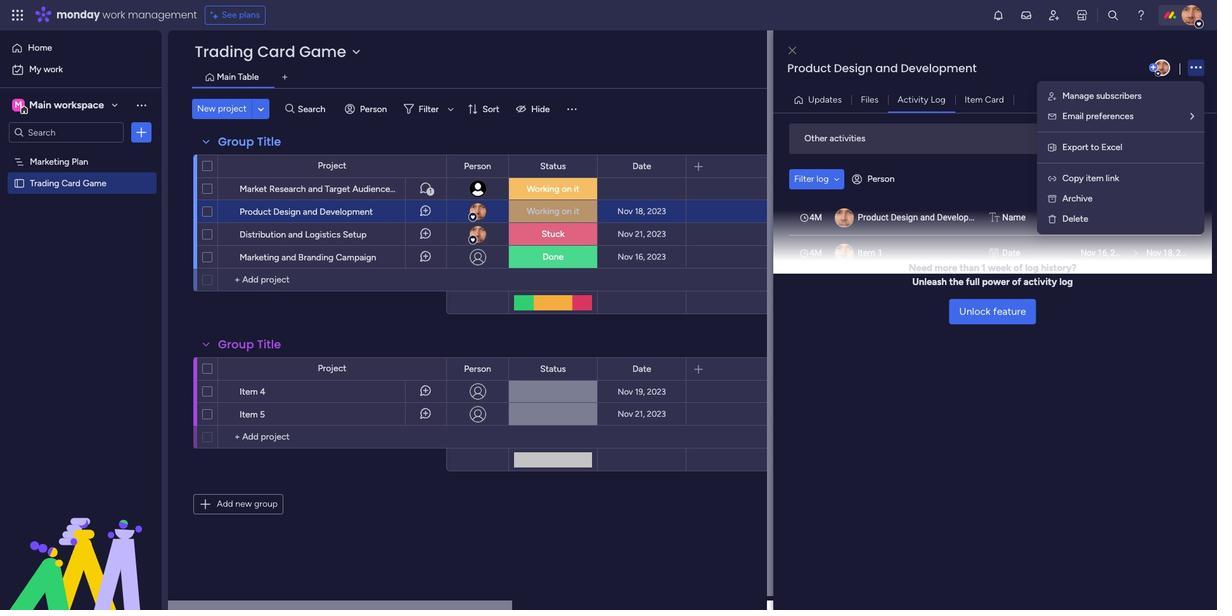 Task type: vqa. For each thing, say whether or not it's contained in the screenshot.
REMIND ME LATER
no



Task type: describe. For each thing, give the bounding box(es) containing it.
project
[[218, 103, 247, 114]]

lottie animation element
[[0, 483, 162, 611]]

workspace selection element
[[12, 98, 106, 114]]

automation
[[1103, 133, 1150, 144]]

group title for status
[[218, 337, 281, 353]]

5
[[260, 410, 265, 421]]

1 vertical spatial item 1
[[858, 248, 883, 258]]

preferences
[[1087, 111, 1134, 122]]

work for monday
[[102, 8, 125, 22]]

angle down image
[[258, 104, 264, 114]]

see
[[222, 10, 237, 20]]

setup
[[343, 230, 367, 240]]

my
[[29, 64, 41, 75]]

research
[[269, 184, 306, 195]]

v2 ellipsis image
[[1191, 59, 1203, 76]]

main for main workspace
[[29, 99, 51, 111]]

19,
[[635, 387, 645, 397]]

target
[[325, 184, 350, 195]]

design inside product design and development field
[[834, 60, 873, 76]]

logistics
[[305, 230, 341, 240]]

trading inside list box
[[30, 178, 59, 188]]

2 nov 21, 2023 from the top
[[618, 410, 666, 419]]

campaign
[[336, 252, 377, 263]]

main for main table
[[217, 72, 236, 82]]

product design and development inside field
[[788, 60, 977, 76]]

export
[[1063, 142, 1089, 153]]

public board image
[[13, 177, 25, 189]]

item card button
[[956, 90, 1014, 110]]

title for status
[[257, 134, 281, 150]]

hide
[[531, 104, 550, 114]]

development up setup
[[320, 207, 373, 218]]

home option
[[8, 38, 154, 58]]

my work option
[[8, 60, 154, 80]]

nov 18, 2023 inside list box
[[1147, 248, 1196, 258]]

4m for product design and development
[[810, 212, 823, 222]]

4
[[260, 387, 266, 398]]

manage
[[1063, 91, 1095, 101]]

week
[[988, 262, 1012, 274]]

group
[[254, 499, 278, 510]]

copy item link
[[1063, 173, 1120, 184]]

distribution and logistics setup
[[240, 230, 367, 240]]

group for status
[[218, 337, 254, 353]]

need
[[909, 262, 933, 274]]

plans
[[239, 10, 260, 20]]

2 21, from the top
[[635, 410, 645, 419]]

other activities
[[805, 133, 866, 144]]

filter for filter
[[419, 104, 439, 114]]

invite members image
[[1048, 9, 1061, 22]]

development inside product design and development field
[[901, 60, 977, 76]]

main workspace
[[29, 99, 104, 111]]

add new group button
[[193, 495, 284, 515]]

1 inside 1 button
[[429, 188, 432, 195]]

group title field for status
[[215, 134, 284, 150]]

filter log button
[[790, 169, 845, 189]]

done
[[543, 252, 564, 263]]

activities
[[830, 133, 866, 144]]

trading card game button
[[192, 41, 367, 62]]

menu image
[[565, 103, 578, 115]]

filter log
[[795, 173, 829, 184]]

title for date
[[257, 337, 281, 353]]

game inside list box
[[83, 178, 106, 188]]

1 button
[[405, 178, 447, 200]]

other
[[805, 133, 828, 144]]

audience
[[353, 184, 390, 195]]

activity log button
[[889, 90, 956, 110]]

Product Design and Development field
[[785, 60, 1147, 77]]

2 horizontal spatial log
[[1060, 277, 1074, 288]]

archive image
[[1048, 194, 1058, 204]]

monday
[[56, 8, 100, 22]]

export to excel
[[1063, 142, 1123, 153]]

tab inside main table tab list
[[275, 67, 295, 88]]

home
[[28, 42, 52, 53]]

item
[[1087, 173, 1104, 184]]

product inside field
[[788, 60, 832, 76]]

archive
[[1063, 193, 1093, 204]]

delete
[[1063, 214, 1089, 225]]

1 on from the top
[[562, 184, 572, 194]]

activity log
[[898, 94, 946, 105]]

m
[[15, 100, 22, 110]]

Search in workspace field
[[27, 125, 106, 140]]

menu containing manage subscribers
[[1038, 81, 1205, 235]]

list arrow image
[[1191, 112, 1195, 121]]

0 vertical spatial game
[[299, 41, 346, 62]]

item 4
[[240, 387, 266, 398]]

nov 16, 2023 inside list box
[[1081, 248, 1130, 258]]

new project button
[[192, 99, 252, 119]]

unlock feature
[[960, 305, 1027, 317]]

automation activity button
[[1098, 128, 1187, 149]]

new project
[[197, 103, 247, 114]]

my work link
[[8, 60, 154, 80]]

unlock
[[960, 305, 991, 317]]

0 horizontal spatial nov 16, 2023
[[618, 252, 666, 262]]

0 horizontal spatial 18,
[[635, 207, 646, 216]]

email preferences
[[1063, 111, 1134, 122]]

v2 search image
[[286, 102, 295, 116]]

power
[[983, 277, 1010, 288]]

updates button
[[789, 90, 852, 110]]

new
[[235, 499, 252, 510]]

date for 2nd date field from the bottom of the page
[[633, 161, 652, 172]]

add view image
[[282, 73, 288, 82]]

sort
[[483, 104, 500, 114]]

1 it from the top
[[574, 184, 580, 194]]

marketing for marketing and branding campaign
[[240, 252, 279, 263]]

activity
[[898, 94, 929, 105]]

feature
[[994, 305, 1027, 317]]

list box containing 4m
[[790, 199, 1218, 271]]

updates
[[809, 94, 842, 105]]

table
[[238, 72, 259, 82]]

1 21, from the top
[[635, 230, 645, 239]]

main table
[[217, 72, 259, 82]]

history?
[[1042, 262, 1077, 274]]

james peterson image
[[1182, 5, 1203, 25]]

Search field
[[295, 100, 333, 118]]

0 horizontal spatial person button
[[340, 99, 395, 119]]

options image
[[135, 126, 148, 139]]

manage subscribers image
[[1048, 91, 1058, 101]]

add new group
[[217, 499, 278, 510]]

arrow down image
[[443, 101, 459, 117]]

1 horizontal spatial person button
[[848, 169, 903, 189]]

automation activity
[[1103, 133, 1182, 144]]

market
[[240, 184, 267, 195]]

product design and
[[1147, 212, 1218, 222]]

main table button
[[214, 70, 262, 84]]

see plans
[[222, 10, 260, 20]]



Task type: locate. For each thing, give the bounding box(es) containing it.
1 vertical spatial marketing
[[240, 252, 279, 263]]

18,
[[635, 207, 646, 216], [1164, 248, 1175, 258]]

the
[[950, 277, 964, 288]]

of right "power"
[[1013, 277, 1022, 288]]

2 working from the top
[[527, 206, 560, 217]]

and inside field
[[876, 60, 898, 76]]

1 group title from the top
[[218, 134, 281, 150]]

product design and development
[[788, 60, 977, 76], [240, 207, 373, 218], [858, 212, 990, 222]]

item
[[965, 94, 983, 105], [1092, 212, 1109, 222], [858, 248, 876, 258], [240, 387, 258, 398], [240, 410, 258, 421]]

main inside workspace selection 'element'
[[29, 99, 51, 111]]

Status field
[[537, 160, 569, 173], [537, 363, 569, 376]]

and
[[876, 60, 898, 76], [308, 184, 323, 195], [303, 207, 318, 218], [921, 212, 936, 222], [1206, 212, 1218, 222], [288, 230, 303, 240], [282, 252, 296, 263]]

group title field for date
[[215, 337, 284, 353]]

0 vertical spatial date
[[633, 161, 652, 172]]

activity right automation
[[1152, 133, 1182, 144]]

work inside option
[[44, 64, 63, 75]]

group title field down angle down image
[[215, 134, 284, 150]]

my work
[[29, 64, 63, 75]]

of
[[1014, 262, 1023, 274], [1013, 277, 1022, 288]]

2 it from the top
[[574, 206, 580, 217]]

group title down angle down image
[[218, 134, 281, 150]]

1
[[429, 188, 432, 195], [1111, 212, 1115, 222], [878, 248, 883, 258], [982, 262, 986, 274]]

market research and target audience analysis
[[240, 184, 425, 195]]

0 horizontal spatial card
[[61, 178, 81, 188]]

nov 16, 2023
[[1081, 248, 1130, 258], [618, 252, 666, 262]]

game up search field
[[299, 41, 346, 62]]

status
[[541, 161, 566, 172], [541, 364, 566, 375]]

1 horizontal spatial log
[[1026, 262, 1039, 274]]

0 vertical spatial activity
[[1152, 133, 1182, 144]]

workspace options image
[[135, 99, 148, 111]]

1 horizontal spatial list box
[[790, 199, 1218, 271]]

export to excel image
[[1048, 143, 1058, 153]]

hide button
[[511, 99, 558, 119]]

project for status
[[318, 363, 347, 374]]

2 vertical spatial card
[[61, 178, 81, 188]]

1 vertical spatial card
[[986, 94, 1005, 105]]

group up item 4
[[218, 337, 254, 353]]

2 status from the top
[[541, 364, 566, 375]]

1 horizontal spatial card
[[257, 41, 295, 62]]

group title
[[218, 134, 281, 150], [218, 337, 281, 353]]

new
[[197, 103, 216, 114]]

marketing and branding campaign
[[240, 252, 377, 263]]

0 vertical spatial title
[[257, 134, 281, 150]]

0 vertical spatial work
[[102, 8, 125, 22]]

marketing down distribution
[[240, 252, 279, 263]]

delete image
[[1048, 214, 1058, 225]]

1 vertical spatial person field
[[461, 363, 495, 376]]

1 title from the top
[[257, 134, 281, 150]]

dapulse text column image
[[990, 211, 1000, 224]]

0 horizontal spatial nov 18, 2023
[[618, 207, 667, 216]]

1 status from the top
[[541, 161, 566, 172]]

marketing plan
[[30, 156, 88, 167]]

2 4m from the top
[[810, 248, 823, 258]]

1 vertical spatial trading card game
[[30, 178, 106, 188]]

0 vertical spatial working
[[527, 184, 560, 194]]

item card
[[965, 94, 1005, 105]]

0 vertical spatial + add project text field
[[225, 273, 441, 288]]

0 vertical spatial filter
[[419, 104, 439, 114]]

product design and development up need
[[858, 212, 990, 222]]

1 vertical spatial 18,
[[1164, 248, 1175, 258]]

0 vertical spatial it
[[574, 184, 580, 194]]

status for 1st the status field from the bottom
[[541, 364, 566, 375]]

2 group title field from the top
[[215, 337, 284, 353]]

game down plan
[[83, 178, 106, 188]]

list box
[[0, 148, 162, 365], [790, 199, 1218, 271]]

0 vertical spatial 4m
[[810, 212, 823, 222]]

dapulse date column image
[[990, 246, 999, 260]]

2 group title from the top
[[218, 337, 281, 353]]

it
[[574, 184, 580, 194], [574, 206, 580, 217]]

1 vertical spatial of
[[1013, 277, 1022, 288]]

person field for date
[[461, 160, 495, 173]]

date
[[633, 161, 652, 172], [1003, 248, 1021, 258], [633, 364, 652, 375]]

21,
[[635, 230, 645, 239], [635, 410, 645, 419]]

option
[[0, 150, 162, 153]]

2 working on it from the top
[[527, 206, 580, 217]]

card up add view icon
[[257, 41, 295, 62]]

1 vertical spatial game
[[83, 178, 106, 188]]

activity down history? on the top right of the page
[[1024, 277, 1058, 288]]

0 vertical spatial nov 21, 2023
[[618, 230, 666, 239]]

notifications image
[[993, 9, 1005, 22]]

group title for date
[[218, 134, 281, 150]]

filter inside button
[[795, 173, 815, 184]]

0 vertical spatial log
[[817, 173, 829, 184]]

person button right search field
[[340, 99, 395, 119]]

Group Title field
[[215, 134, 284, 150], [215, 337, 284, 353]]

0 vertical spatial trading card game
[[195, 41, 346, 62]]

0 horizontal spatial marketing
[[30, 156, 69, 167]]

add
[[217, 499, 233, 510]]

trading up main table
[[195, 41, 254, 62]]

2 horizontal spatial card
[[986, 94, 1005, 105]]

log left angle down icon
[[817, 173, 829, 184]]

0 vertical spatial group title
[[218, 134, 281, 150]]

1 working on it from the top
[[527, 184, 580, 194]]

0 horizontal spatial trading
[[30, 178, 59, 188]]

trading card game
[[195, 41, 346, 62], [30, 178, 106, 188]]

game
[[299, 41, 346, 62], [83, 178, 106, 188]]

main left table
[[217, 72, 236, 82]]

main inside button
[[217, 72, 236, 82]]

sort button
[[463, 99, 507, 119]]

subscribers
[[1097, 91, 1142, 101]]

workspace image
[[12, 98, 25, 112]]

item inside button
[[965, 94, 983, 105]]

2 status field from the top
[[537, 363, 569, 376]]

person button right angle down icon
[[848, 169, 903, 189]]

work right monday
[[102, 8, 125, 22]]

1 group title field from the top
[[215, 134, 284, 150]]

2 vertical spatial date
[[633, 364, 652, 375]]

2 on from the top
[[562, 206, 572, 217]]

filter left the arrow down icon
[[419, 104, 439, 114]]

card inside button
[[986, 94, 1005, 105]]

group for date
[[218, 134, 254, 150]]

log down history? on the top right of the page
[[1060, 277, 1074, 288]]

unleash
[[913, 277, 948, 288]]

work
[[102, 8, 125, 22], [44, 64, 63, 75]]

1 + add project text field from the top
[[225, 273, 441, 288]]

1 vertical spatial it
[[574, 206, 580, 217]]

stuck
[[542, 229, 565, 240]]

list box containing marketing plan
[[0, 148, 162, 365]]

0 vertical spatial person button
[[340, 99, 395, 119]]

1 vertical spatial log
[[1026, 262, 1039, 274]]

0 horizontal spatial main
[[29, 99, 51, 111]]

development inside list box
[[938, 212, 990, 222]]

trading card game up add view icon
[[195, 41, 346, 62]]

0 horizontal spatial trading card game
[[30, 178, 106, 188]]

person button
[[340, 99, 395, 119], [848, 169, 903, 189]]

1 nov 21, 2023 from the top
[[618, 230, 666, 239]]

0 horizontal spatial 16,
[[635, 252, 645, 262]]

product design and development inside list box
[[858, 212, 990, 222]]

card down product design and development field
[[986, 94, 1005, 105]]

trading card game down marketing plan
[[30, 178, 106, 188]]

activity inside need more than 1 week of log history? unleash the full power of activity log
[[1024, 277, 1058, 288]]

1 vertical spatial activity
[[1024, 277, 1058, 288]]

Person field
[[461, 160, 495, 173], [461, 363, 495, 376]]

trading card game inside list box
[[30, 178, 106, 188]]

card down plan
[[61, 178, 81, 188]]

activity inside button
[[1152, 133, 1182, 144]]

0 vertical spatial trading
[[195, 41, 254, 62]]

1 horizontal spatial activity
[[1152, 133, 1182, 144]]

trading
[[195, 41, 254, 62], [30, 178, 59, 188]]

filter button
[[399, 99, 459, 119]]

copy item link image
[[1048, 174, 1058, 184]]

0 vertical spatial working on it
[[527, 184, 580, 194]]

email preferences image
[[1048, 112, 1058, 122]]

work for my
[[44, 64, 63, 75]]

lottie animation image
[[0, 483, 162, 611]]

4m for item 1
[[810, 248, 823, 258]]

2023
[[648, 207, 667, 216], [647, 230, 666, 239], [1111, 248, 1130, 258], [1177, 248, 1196, 258], [647, 252, 666, 262], [647, 387, 666, 397], [647, 410, 666, 419]]

0 vertical spatial card
[[257, 41, 295, 62]]

1 horizontal spatial nov 18, 2023
[[1147, 248, 1196, 258]]

0 horizontal spatial item 1
[[858, 248, 883, 258]]

1 horizontal spatial item 1
[[1092, 212, 1115, 222]]

0 vertical spatial nov 18, 2023
[[618, 207, 667, 216]]

0 vertical spatial on
[[562, 184, 572, 194]]

close image
[[789, 46, 797, 56]]

1 project from the top
[[318, 160, 347, 171]]

monday marketplace image
[[1076, 9, 1089, 22]]

of right the week
[[1014, 262, 1023, 274]]

1 vertical spatial project
[[318, 363, 347, 374]]

+ Add project text field
[[225, 273, 441, 288], [225, 430, 441, 445]]

2 project from the top
[[318, 363, 347, 374]]

working
[[527, 184, 560, 194], [527, 206, 560, 217]]

1 horizontal spatial marketing
[[240, 252, 279, 263]]

main right workspace image
[[29, 99, 51, 111]]

analysis
[[393, 184, 425, 195]]

0 horizontal spatial filter
[[419, 104, 439, 114]]

filter for filter log
[[795, 173, 815, 184]]

1 vertical spatial filter
[[795, 173, 815, 184]]

help image
[[1135, 9, 1148, 22]]

development up the log
[[901, 60, 977, 76]]

nov 19, 2023
[[618, 387, 666, 397]]

0 vertical spatial main
[[217, 72, 236, 82]]

2 date field from the top
[[630, 363, 655, 376]]

plan
[[72, 156, 88, 167]]

1 horizontal spatial 16,
[[1098, 248, 1109, 258]]

card for the item card button
[[986, 94, 1005, 105]]

link
[[1107, 173, 1120, 184]]

1 vertical spatial working on it
[[527, 206, 580, 217]]

name
[[1003, 212, 1026, 222]]

1 horizontal spatial game
[[299, 41, 346, 62]]

date for 1st date field from the bottom of the page
[[633, 364, 652, 375]]

1 vertical spatial group title field
[[215, 337, 284, 353]]

development left dapulse text column icon in the top right of the page
[[938, 212, 990, 222]]

files button
[[852, 90, 889, 110]]

0 vertical spatial status field
[[537, 160, 569, 173]]

dapulse addbtn image
[[1150, 63, 1158, 72]]

1 group from the top
[[218, 134, 254, 150]]

2 group from the top
[[218, 337, 254, 353]]

filter left angle down icon
[[795, 173, 815, 184]]

1 vertical spatial nov 21, 2023
[[618, 410, 666, 419]]

1 vertical spatial person button
[[848, 169, 903, 189]]

branding
[[299, 252, 334, 263]]

1 vertical spatial work
[[44, 64, 63, 75]]

1 status field from the top
[[537, 160, 569, 173]]

1 vertical spatial nov 18, 2023
[[1147, 248, 1196, 258]]

unlock feature button
[[950, 299, 1037, 324]]

0 vertical spatial item 1
[[1092, 212, 1115, 222]]

0 vertical spatial date field
[[630, 160, 655, 173]]

see plans button
[[205, 6, 266, 25]]

project
[[318, 160, 347, 171], [318, 363, 347, 374]]

marketing inside list box
[[30, 156, 69, 167]]

copy
[[1063, 173, 1084, 184]]

1 4m from the top
[[810, 212, 823, 222]]

0 vertical spatial marketing
[[30, 156, 69, 167]]

1 horizontal spatial filter
[[795, 173, 815, 184]]

update feed image
[[1021, 9, 1033, 22]]

product
[[788, 60, 832, 76], [240, 207, 271, 218], [858, 212, 889, 222], [1147, 212, 1176, 222]]

0 vertical spatial group
[[218, 134, 254, 150]]

work right the my
[[44, 64, 63, 75]]

product design and development up distribution and logistics setup
[[240, 207, 373, 218]]

card for trading card game button
[[257, 41, 295, 62]]

status for 1st the status field from the top of the page
[[541, 161, 566, 172]]

0 vertical spatial 21,
[[635, 230, 645, 239]]

trading right public board image
[[30, 178, 59, 188]]

monday work management
[[56, 8, 197, 22]]

than
[[960, 262, 980, 274]]

Date field
[[630, 160, 655, 173], [630, 363, 655, 376]]

to
[[1091, 142, 1100, 153]]

filter
[[419, 104, 439, 114], [795, 173, 815, 184]]

1 vertical spatial 4m
[[810, 248, 823, 258]]

2 person field from the top
[[461, 363, 495, 376]]

date inside list box
[[1003, 248, 1021, 258]]

title
[[257, 134, 281, 150], [257, 337, 281, 353]]

group title field up item 4
[[215, 337, 284, 353]]

management
[[128, 8, 197, 22]]

0 horizontal spatial activity
[[1024, 277, 1058, 288]]

title down angle down image
[[257, 134, 281, 150]]

development
[[901, 60, 977, 76], [320, 207, 373, 218], [938, 212, 990, 222]]

1 horizontal spatial trading
[[195, 41, 254, 62]]

1 vertical spatial trading
[[30, 178, 59, 188]]

1 vertical spatial main
[[29, 99, 51, 111]]

0 vertical spatial project
[[318, 160, 347, 171]]

item 5
[[240, 410, 265, 421]]

1 inside need more than 1 week of log history? unleash the full power of activity log
[[982, 262, 986, 274]]

2 + add project text field from the top
[[225, 430, 441, 445]]

0 vertical spatial 18,
[[635, 207, 646, 216]]

1 vertical spatial group
[[218, 337, 254, 353]]

need more than 1 week of log history? unleash the full power of activity log
[[909, 262, 1077, 288]]

excel
[[1102, 142, 1123, 153]]

log left history? on the top right of the page
[[1026, 262, 1039, 274]]

0 horizontal spatial work
[[44, 64, 63, 75]]

select product image
[[11, 9, 24, 22]]

18, inside list box
[[1164, 248, 1175, 258]]

more
[[935, 262, 958, 274]]

files
[[861, 94, 879, 105]]

project for date
[[318, 160, 347, 171]]

1 vertical spatial status
[[541, 364, 566, 375]]

1 vertical spatial status field
[[537, 363, 569, 376]]

workspace
[[54, 99, 104, 111]]

person
[[360, 104, 387, 114], [464, 161, 492, 172], [868, 174, 895, 185], [464, 364, 492, 375]]

1 horizontal spatial nov 16, 2023
[[1081, 248, 1130, 258]]

distribution
[[240, 230, 286, 240]]

0 horizontal spatial log
[[817, 173, 829, 184]]

main table tab list
[[192, 67, 1192, 88]]

1 person field from the top
[[461, 160, 495, 173]]

1 vertical spatial title
[[257, 337, 281, 353]]

0 vertical spatial of
[[1014, 262, 1023, 274]]

product design and development up "files"
[[788, 60, 977, 76]]

1 vertical spatial + add project text field
[[225, 430, 441, 445]]

2 vertical spatial log
[[1060, 277, 1074, 288]]

1 horizontal spatial 18,
[[1164, 248, 1175, 258]]

person field for status
[[461, 363, 495, 376]]

menu
[[1038, 81, 1205, 235]]

marketing for marketing plan
[[30, 156, 69, 167]]

1 horizontal spatial trading card game
[[195, 41, 346, 62]]

1 horizontal spatial work
[[102, 8, 125, 22]]

0 horizontal spatial list box
[[0, 148, 162, 365]]

manage subscribers
[[1063, 91, 1142, 101]]

filter inside popup button
[[419, 104, 439, 114]]

title up 4
[[257, 337, 281, 353]]

0 vertical spatial person field
[[461, 160, 495, 173]]

0 vertical spatial group title field
[[215, 134, 284, 150]]

marketing left plan
[[30, 156, 69, 167]]

16, inside list box
[[1098, 248, 1109, 258]]

search everything image
[[1107, 9, 1120, 22]]

1 working from the top
[[527, 184, 560, 194]]

tab
[[275, 67, 295, 88]]

card
[[257, 41, 295, 62], [986, 94, 1005, 105], [61, 178, 81, 188]]

group down project
[[218, 134, 254, 150]]

group title up item 4
[[218, 337, 281, 353]]

2 title from the top
[[257, 337, 281, 353]]

1 horizontal spatial main
[[217, 72, 236, 82]]

log inside button
[[817, 173, 829, 184]]

angle down image
[[834, 175, 840, 184]]

1 date field from the top
[[630, 160, 655, 173]]

1 vertical spatial 21,
[[635, 410, 645, 419]]

1 vertical spatial group title
[[218, 337, 281, 353]]

1 vertical spatial working
[[527, 206, 560, 217]]

full
[[967, 277, 980, 288]]



